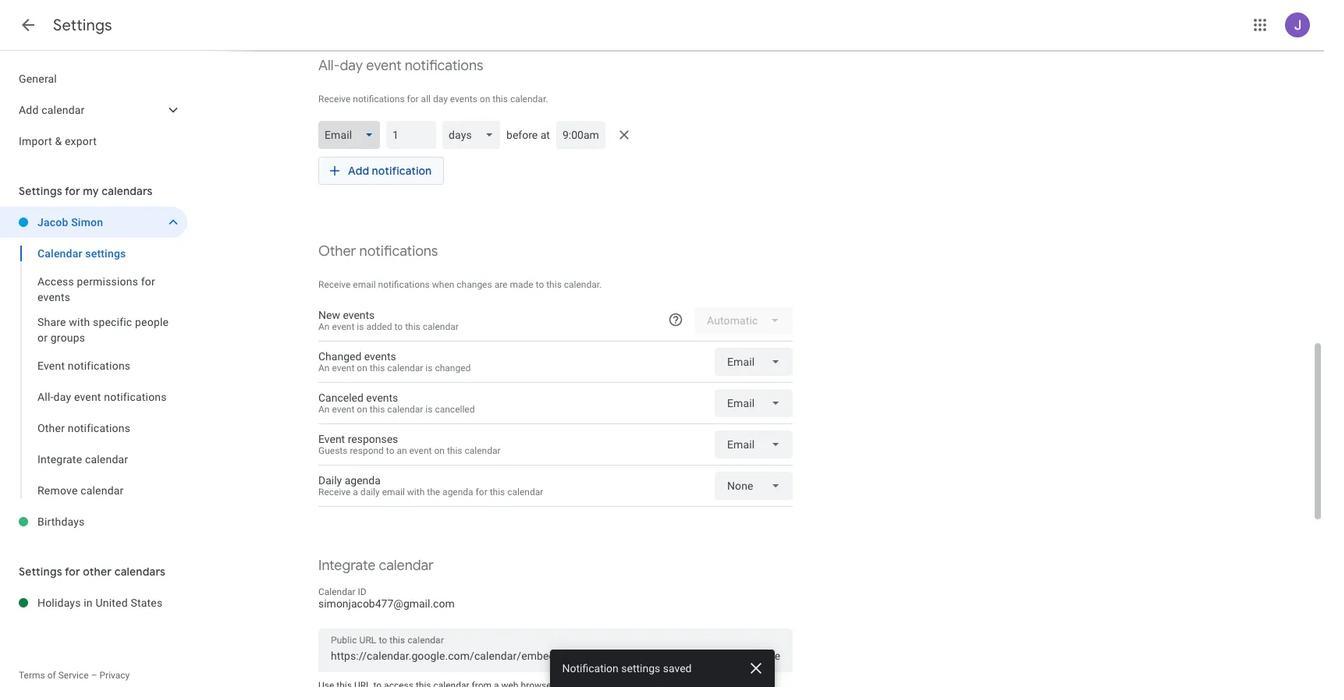 Task type: vqa. For each thing, say whether or not it's contained in the screenshot.


Task type: locate. For each thing, give the bounding box(es) containing it.
event for event notifications
[[37, 360, 65, 372]]

agenda
[[345, 474, 381, 487], [443, 487, 473, 498]]

all-day event notifications
[[318, 57, 483, 75], [37, 391, 167, 403]]

calendars for settings for other calendars
[[114, 565, 166, 579]]

events right new
[[343, 309, 375, 322]]

0 horizontal spatial with
[[69, 316, 90, 329]]

event down event notifications
[[74, 391, 101, 403]]

to inside new events an event is added to this calendar
[[395, 322, 403, 332]]

other notifications down event notifications
[[37, 422, 130, 435]]

calendars up the states
[[114, 565, 166, 579]]

1 vertical spatial settings
[[621, 663, 660, 675]]

1 horizontal spatial add
[[348, 164, 369, 178]]

event up changed
[[332, 322, 355, 332]]

other notifications inside settings for my calendars tree
[[37, 422, 130, 435]]

events down access
[[37, 291, 70, 304]]

Time of day text field
[[563, 127, 599, 143]]

events inside new events an event is added to this calendar
[[343, 309, 375, 322]]

on up responses
[[357, 404, 367, 415]]

0 horizontal spatial all-
[[37, 391, 54, 403]]

1 vertical spatial integrate calendar
[[318, 557, 434, 575]]

0 horizontal spatial day
[[54, 391, 71, 403]]

1 horizontal spatial email
[[382, 487, 405, 498]]

for left all
[[407, 94, 419, 105]]

all-day event notifications inside group
[[37, 391, 167, 403]]

1 vertical spatial calendars
[[114, 565, 166, 579]]

with up groups
[[69, 316, 90, 329]]

terms of service – privacy
[[19, 670, 130, 681]]

is for changed events
[[426, 363, 433, 374]]

email
[[353, 279, 376, 290], [382, 487, 405, 498]]

this inside new events an event is added to this calendar
[[405, 322, 420, 332]]

all-day event notifications up all
[[318, 57, 483, 75]]

on
[[480, 94, 490, 105], [357, 363, 367, 374], [357, 404, 367, 415], [434, 446, 445, 457]]

calendars
[[102, 184, 153, 198], [114, 565, 166, 579]]

events down changed events an event on this calendar is changed
[[366, 392, 398, 404]]

event inside group
[[37, 360, 65, 372]]

0 vertical spatial calendar.
[[510, 94, 548, 105]]

for left my
[[65, 184, 80, 198]]

jacob simon
[[37, 216, 103, 229]]

this right the
[[490, 487, 505, 498]]

other notifications
[[318, 243, 438, 261], [37, 422, 130, 435]]

1 horizontal spatial day
[[340, 57, 363, 75]]

to right made
[[536, 279, 544, 290]]

event left respond
[[318, 433, 345, 446]]

on inside the canceled events an event on this calendar is cancelled
[[357, 404, 367, 415]]

1 vertical spatial receive
[[318, 279, 351, 290]]

on right all
[[480, 94, 490, 105]]

is inside the canceled events an event on this calendar is cancelled
[[426, 404, 433, 415]]

1 vertical spatial email
[[382, 487, 405, 498]]

settings up jacob
[[19, 184, 62, 198]]

0 vertical spatial calendars
[[102, 184, 153, 198]]

notification
[[562, 663, 619, 675]]

agenda down respond
[[345, 474, 381, 487]]

respond
[[350, 446, 384, 457]]

0 vertical spatial settings
[[85, 247, 126, 260]]

1 vertical spatial all-day event notifications
[[37, 391, 167, 403]]

other
[[83, 565, 112, 579]]

this inside the canceled events an event on this calendar is cancelled
[[370, 404, 385, 415]]

event notifications
[[37, 360, 131, 372]]

0 horizontal spatial agenda
[[345, 474, 381, 487]]

2 receive from the top
[[318, 279, 351, 290]]

privacy link
[[100, 670, 130, 681]]

1 vertical spatial event
[[318, 433, 345, 446]]

before at
[[507, 129, 550, 141]]

0 vertical spatial with
[[69, 316, 90, 329]]

settings up holidays
[[19, 565, 62, 579]]

0 vertical spatial receive
[[318, 94, 351, 105]]

this
[[493, 94, 508, 105], [546, 279, 562, 290], [405, 322, 420, 332], [370, 363, 385, 374], [370, 404, 385, 415], [447, 446, 462, 457], [490, 487, 505, 498]]

0 vertical spatial email
[[353, 279, 376, 290]]

holidays
[[37, 597, 81, 610]]

add inside tree
[[19, 104, 39, 116]]

integrate calendar
[[37, 453, 128, 466], [318, 557, 434, 575]]

email inside daily agenda receive a daily email with the agenda for this calendar
[[382, 487, 405, 498]]

Days in advance for notification number field
[[393, 121, 430, 149]]

2 vertical spatial receive
[[318, 487, 351, 498]]

0 horizontal spatial other notifications
[[37, 422, 130, 435]]

0 horizontal spatial integrate
[[37, 453, 82, 466]]

1 vertical spatial integrate
[[318, 557, 376, 575]]

1 horizontal spatial settings
[[621, 663, 660, 675]]

integrate calendar up id
[[318, 557, 434, 575]]

is left changed
[[426, 363, 433, 374]]

events inside access permissions for events
[[37, 291, 70, 304]]

calendar. up before at
[[510, 94, 548, 105]]

2 vertical spatial to
[[386, 446, 394, 457]]

all-day event notifications down event notifications
[[37, 391, 167, 403]]

1 horizontal spatial with
[[407, 487, 425, 498]]

settings
[[53, 16, 112, 35], [19, 184, 62, 198], [19, 565, 62, 579]]

0 horizontal spatial all-day event notifications
[[37, 391, 167, 403]]

settings left saved
[[621, 663, 660, 675]]

1 horizontal spatial event
[[318, 433, 345, 446]]

add
[[19, 104, 39, 116], [348, 164, 369, 178]]

email up new events an event is added to this calendar
[[353, 279, 376, 290]]

day
[[340, 57, 363, 75], [433, 94, 448, 105], [54, 391, 71, 403]]

an up canceled
[[318, 363, 330, 374]]

event up receive notifications for all day events on this calendar.
[[366, 57, 402, 75]]

0 horizontal spatial event
[[37, 360, 65, 372]]

united
[[96, 597, 128, 610]]

with inside daily agenda receive a daily email with the agenda for this calendar
[[407, 487, 425, 498]]

other
[[318, 243, 356, 261], [37, 422, 65, 435]]

2 vertical spatial day
[[54, 391, 71, 403]]

event down or
[[37, 360, 65, 372]]

other up remove
[[37, 422, 65, 435]]

0 horizontal spatial other
[[37, 422, 65, 435]]

share
[[37, 316, 66, 329]]

notifications
[[405, 57, 483, 75], [353, 94, 405, 105], [359, 243, 438, 261], [378, 279, 430, 290], [68, 360, 131, 372], [104, 391, 167, 403], [68, 422, 130, 435]]

is inside changed events an event on this calendar is changed
[[426, 363, 433, 374]]

event
[[366, 57, 402, 75], [332, 322, 355, 332], [332, 363, 355, 374], [74, 391, 101, 403], [332, 404, 355, 415], [409, 446, 432, 457]]

0 vertical spatial an
[[318, 322, 330, 332]]

on inside event responses guests respond to an event on this calendar
[[434, 446, 445, 457]]

event right an
[[409, 446, 432, 457]]

on inside changed events an event on this calendar is changed
[[357, 363, 367, 374]]

0 vertical spatial event
[[37, 360, 65, 372]]

events for changed events
[[364, 350, 396, 363]]

0 vertical spatial integrate
[[37, 453, 82, 466]]

to right added
[[395, 322, 403, 332]]

add for add calendar
[[19, 104, 39, 116]]

on up daily agenda receive a daily email with the agenda for this calendar
[[434, 446, 445, 457]]

events down added
[[364, 350, 396, 363]]

3 receive from the top
[[318, 487, 351, 498]]

privacy
[[100, 670, 130, 681]]

calendars right my
[[102, 184, 153, 198]]

import
[[19, 135, 52, 147]]

an
[[318, 322, 330, 332], [318, 363, 330, 374], [318, 404, 330, 415]]

add inside add notification button
[[348, 164, 369, 178]]

1 vertical spatial all-
[[37, 391, 54, 403]]

0 vertical spatial add
[[19, 104, 39, 116]]

to left an
[[386, 446, 394, 457]]

groups
[[51, 332, 85, 344]]

email right "daily"
[[382, 487, 405, 498]]

this right made
[[546, 279, 562, 290]]

calendar
[[37, 247, 82, 260], [318, 587, 356, 598]]

events
[[450, 94, 478, 105], [37, 291, 70, 304], [343, 309, 375, 322], [364, 350, 396, 363], [366, 392, 398, 404]]

integrate up remove
[[37, 453, 82, 466]]

this right added
[[405, 322, 420, 332]]

1 horizontal spatial other notifications
[[318, 243, 438, 261]]

1 horizontal spatial other
[[318, 243, 356, 261]]

event inside event responses guests respond to an event on this calendar
[[318, 433, 345, 446]]

id
[[358, 587, 367, 598]]

birthdays tree item
[[0, 506, 187, 538]]

2 horizontal spatial day
[[433, 94, 448, 105]]

integrate up id
[[318, 557, 376, 575]]

an inside the canceled events an event on this calendar is cancelled
[[318, 404, 330, 415]]

calendar up access
[[37, 247, 82, 260]]

is left added
[[357, 322, 364, 332]]

specific
[[93, 316, 132, 329]]

events inside changed events an event on this calendar is changed
[[364, 350, 396, 363]]

calendar left id
[[318, 587, 356, 598]]

event inside settings for my calendars tree
[[74, 391, 101, 403]]

is left 'cancelled'
[[426, 404, 433, 415]]

an up guests
[[318, 404, 330, 415]]

an up changed
[[318, 322, 330, 332]]

settings up 'permissions'
[[85, 247, 126, 260]]

integrate calendar up remove calendar
[[37, 453, 128, 466]]

calendar inside group
[[37, 247, 82, 260]]

settings inside group
[[85, 247, 126, 260]]

0 horizontal spatial add
[[19, 104, 39, 116]]

0 horizontal spatial calendar
[[37, 247, 82, 260]]

2 vertical spatial an
[[318, 404, 330, 415]]

share with specific people or groups
[[37, 316, 169, 344]]

this right changed
[[370, 363, 385, 374]]

saved
[[663, 663, 692, 675]]

event inside new events an event is added to this calendar
[[332, 322, 355, 332]]

add up import
[[19, 104, 39, 116]]

an for new events
[[318, 322, 330, 332]]

1 horizontal spatial calendar
[[318, 587, 356, 598]]

remove
[[37, 485, 78, 497]]

1 vertical spatial calendar.
[[564, 279, 602, 290]]

tree
[[0, 63, 187, 157]]

None field
[[318, 121, 387, 149], [443, 121, 507, 149], [715, 348, 793, 376], [715, 389, 793, 418], [715, 431, 793, 459], [715, 472, 793, 500], [318, 121, 387, 149], [443, 121, 507, 149], [715, 348, 793, 376], [715, 389, 793, 418], [715, 431, 793, 459], [715, 472, 793, 500]]

2 an from the top
[[318, 363, 330, 374]]

None text field
[[331, 645, 780, 667]]

integrate
[[37, 453, 82, 466], [318, 557, 376, 575]]

1 receive from the top
[[318, 94, 351, 105]]

this inside event responses guests respond to an event on this calendar
[[447, 446, 462, 457]]

is
[[357, 322, 364, 332], [426, 363, 433, 374], [426, 404, 433, 415]]

0 vertical spatial is
[[357, 322, 364, 332]]

other notifications up new events an event is added to this calendar
[[318, 243, 438, 261]]

1 vertical spatial to
[[395, 322, 403, 332]]

to
[[536, 279, 544, 290], [395, 322, 403, 332], [386, 446, 394, 457]]

calendar inside calendar id simonjacob477@gmail.com
[[318, 587, 356, 598]]

0 vertical spatial all-day event notifications
[[318, 57, 483, 75]]

add left notification
[[348, 164, 369, 178]]

integrate calendar inside settings for my calendars tree
[[37, 453, 128, 466]]

other up new
[[318, 243, 356, 261]]

1 horizontal spatial integrate calendar
[[318, 557, 434, 575]]

with left the
[[407, 487, 425, 498]]

events right all
[[450, 94, 478, 105]]

0 vertical spatial other
[[318, 243, 356, 261]]

notification
[[372, 164, 432, 178]]

an inside new events an event is added to this calendar
[[318, 322, 330, 332]]

0 vertical spatial to
[[536, 279, 544, 290]]

simon
[[71, 216, 103, 229]]

1 vertical spatial is
[[426, 363, 433, 374]]

added
[[366, 322, 392, 332]]

2 vertical spatial is
[[426, 404, 433, 415]]

this up responses
[[370, 404, 385, 415]]

calendar.
[[510, 94, 548, 105], [564, 279, 602, 290]]

calendar
[[42, 104, 85, 116], [423, 322, 459, 332], [387, 363, 423, 374], [387, 404, 423, 415], [465, 446, 501, 457], [85, 453, 128, 466], [81, 485, 124, 497], [507, 487, 543, 498], [379, 557, 434, 575]]

1 vertical spatial calendar
[[318, 587, 356, 598]]

for right 'permissions'
[[141, 275, 155, 288]]

settings right go back image
[[53, 16, 112, 35]]

calendar. right made
[[564, 279, 602, 290]]

an inside changed events an event on this calendar is changed
[[318, 363, 330, 374]]

0 vertical spatial settings
[[53, 16, 112, 35]]

0 horizontal spatial settings
[[85, 247, 126, 260]]

1 vertical spatial other
[[37, 422, 65, 435]]

for right the
[[476, 487, 488, 498]]

this down 'cancelled'
[[447, 446, 462, 457]]

for
[[407, 94, 419, 105], [65, 184, 80, 198], [141, 275, 155, 288], [476, 487, 488, 498], [65, 565, 80, 579]]

1 horizontal spatial all-
[[318, 57, 340, 75]]

calendar inside the canceled events an event on this calendar is cancelled
[[387, 404, 423, 415]]

1 vertical spatial with
[[407, 487, 425, 498]]

settings
[[85, 247, 126, 260], [621, 663, 660, 675]]

a
[[353, 487, 358, 498]]

agenda right the
[[443, 487, 473, 498]]

event up responses
[[332, 404, 355, 415]]

events inside the canceled events an event on this calendar is cancelled
[[366, 392, 398, 404]]

1 vertical spatial add
[[348, 164, 369, 178]]

0 vertical spatial integrate calendar
[[37, 453, 128, 466]]

1 horizontal spatial agenda
[[443, 487, 473, 498]]

my
[[83, 184, 99, 198]]

the
[[427, 487, 440, 498]]

1 vertical spatial settings
[[19, 184, 62, 198]]

holidays in united states tree item
[[0, 588, 187, 619]]

0 horizontal spatial integrate calendar
[[37, 453, 128, 466]]

settings heading
[[53, 16, 112, 35]]

3 an from the top
[[318, 404, 330, 415]]

0 vertical spatial day
[[340, 57, 363, 75]]

0 vertical spatial calendar
[[37, 247, 82, 260]]

receive for other
[[318, 279, 351, 290]]

add notification
[[348, 164, 432, 178]]

on up canceled
[[357, 363, 367, 374]]

2 vertical spatial settings
[[19, 565, 62, 579]]

1 vertical spatial other notifications
[[37, 422, 130, 435]]

service
[[58, 670, 89, 681]]

daily agenda receive a daily email with the agenda for this calendar
[[318, 474, 543, 498]]

1 vertical spatial an
[[318, 363, 330, 374]]

with inside share with specific people or groups
[[69, 316, 90, 329]]

calendar inside daily agenda receive a daily email with the agenda for this calendar
[[507, 487, 543, 498]]

group
[[0, 238, 187, 506]]

event up canceled
[[332, 363, 355, 374]]

all-
[[318, 57, 340, 75], [37, 391, 54, 403]]

settings for notification
[[621, 663, 660, 675]]

1 an from the top
[[318, 322, 330, 332]]

changes
[[457, 279, 492, 290]]



Task type: describe. For each thing, give the bounding box(es) containing it.
import & export
[[19, 135, 97, 147]]

other inside group
[[37, 422, 65, 435]]

receive notifications for all day events on this calendar.
[[318, 94, 548, 105]]

group containing calendar settings
[[0, 238, 187, 506]]

receive inside daily agenda receive a daily email with the agenda for this calendar
[[318, 487, 351, 498]]

changed
[[435, 363, 471, 374]]

1 horizontal spatial calendar.
[[564, 279, 602, 290]]

add calendar
[[19, 104, 85, 116]]

this inside daily agenda receive a daily email with the agenda for this calendar
[[490, 487, 505, 498]]

access
[[37, 275, 74, 288]]

birthdays link
[[37, 506, 187, 538]]

settings for settings
[[53, 16, 112, 35]]

states
[[131, 597, 163, 610]]

calendar inside changed events an event on this calendar is changed
[[387, 363, 423, 374]]

calendar id simonjacob477@gmail.com
[[318, 587, 455, 610]]

integrate inside group
[[37, 453, 82, 466]]

an for changed events
[[318, 363, 330, 374]]

jacob simon tree item
[[0, 207, 187, 238]]

this up before
[[493, 94, 508, 105]]

1 vertical spatial day
[[433, 94, 448, 105]]

0 vertical spatial other notifications
[[318, 243, 438, 261]]

0 vertical spatial all-
[[318, 57, 340, 75]]

is for canceled events
[[426, 404, 433, 415]]

changed
[[318, 350, 362, 363]]

simonjacob477@gmail.com
[[318, 598, 455, 610]]

for inside access permissions for events
[[141, 275, 155, 288]]

the day before at 9am, as email element
[[318, 118, 793, 152]]

access permissions for events
[[37, 275, 155, 304]]

holidays in united states
[[37, 597, 163, 610]]

made
[[510, 279, 533, 290]]

canceled events an event on this calendar is cancelled
[[318, 392, 475, 415]]

an for canceled events
[[318, 404, 330, 415]]

calendars for settings for my calendars
[[102, 184, 153, 198]]

calendar settings
[[37, 247, 126, 260]]

this inside changed events an event on this calendar is changed
[[370, 363, 385, 374]]

before
[[507, 129, 538, 141]]

birthdays
[[37, 516, 85, 528]]

export
[[65, 135, 97, 147]]

–
[[91, 670, 97, 681]]

to inside event responses guests respond to an event on this calendar
[[386, 446, 394, 457]]

in
[[84, 597, 93, 610]]

1 horizontal spatial integrate
[[318, 557, 376, 575]]

or
[[37, 332, 48, 344]]

settings for calendar
[[85, 247, 126, 260]]

jacob
[[37, 216, 68, 229]]

settings for other calendars
[[19, 565, 166, 579]]

daily
[[360, 487, 380, 498]]

receive email notifications when changes are made to this calendar.
[[318, 279, 602, 290]]

when
[[432, 279, 454, 290]]

notification settings saved
[[562, 663, 692, 675]]

1 horizontal spatial all-day event notifications
[[318, 57, 483, 75]]

are
[[494, 279, 508, 290]]

an
[[397, 446, 407, 457]]

new events an event is added to this calendar
[[318, 309, 459, 332]]

daily
[[318, 474, 342, 487]]

cancelled
[[435, 404, 475, 415]]

&
[[55, 135, 62, 147]]

events for new events
[[343, 309, 375, 322]]

add notification button
[[318, 152, 444, 190]]

calendar inside new events an event is added to this calendar
[[423, 322, 459, 332]]

add for add notification
[[348, 164, 369, 178]]

settings for my calendars tree
[[0, 207, 187, 538]]

settings for my calendars
[[19, 184, 153, 198]]

event inside event responses guests respond to an event on this calendar
[[409, 446, 432, 457]]

all- inside group
[[37, 391, 54, 403]]

event for event responses guests respond to an event on this calendar
[[318, 433, 345, 446]]

permissions
[[77, 275, 138, 288]]

remove calendar
[[37, 485, 124, 497]]

holidays in united states link
[[37, 588, 187, 619]]

people
[[135, 316, 169, 329]]

0 horizontal spatial email
[[353, 279, 376, 290]]

day inside settings for my calendars tree
[[54, 391, 71, 403]]

at
[[541, 129, 550, 141]]

changed events an event on this calendar is changed
[[318, 350, 471, 374]]

general
[[19, 73, 57, 85]]

calendar for calendar settings
[[37, 247, 82, 260]]

responses
[[348, 433, 398, 446]]

new
[[318, 309, 340, 322]]

of
[[47, 670, 56, 681]]

for inside daily agenda receive a daily email with the agenda for this calendar
[[476, 487, 488, 498]]

settings for settings for other calendars
[[19, 565, 62, 579]]

is inside new events an event is added to this calendar
[[357, 322, 364, 332]]

event responses guests respond to an event on this calendar
[[318, 433, 501, 457]]

terms of service link
[[19, 670, 89, 681]]

terms
[[19, 670, 45, 681]]

receive for all-
[[318, 94, 351, 105]]

tree containing general
[[0, 63, 187, 157]]

all
[[421, 94, 431, 105]]

calendar inside event responses guests respond to an event on this calendar
[[465, 446, 501, 457]]

calendar for calendar id simonjacob477@gmail.com
[[318, 587, 356, 598]]

settings for settings for my calendars
[[19, 184, 62, 198]]

event inside the canceled events an event on this calendar is cancelled
[[332, 404, 355, 415]]

events for canceled events
[[366, 392, 398, 404]]

guests
[[318, 446, 348, 457]]

event inside changed events an event on this calendar is changed
[[332, 363, 355, 374]]

go back image
[[19, 16, 37, 34]]

canceled
[[318, 392, 364, 404]]

for left other
[[65, 565, 80, 579]]

0 horizontal spatial calendar.
[[510, 94, 548, 105]]



